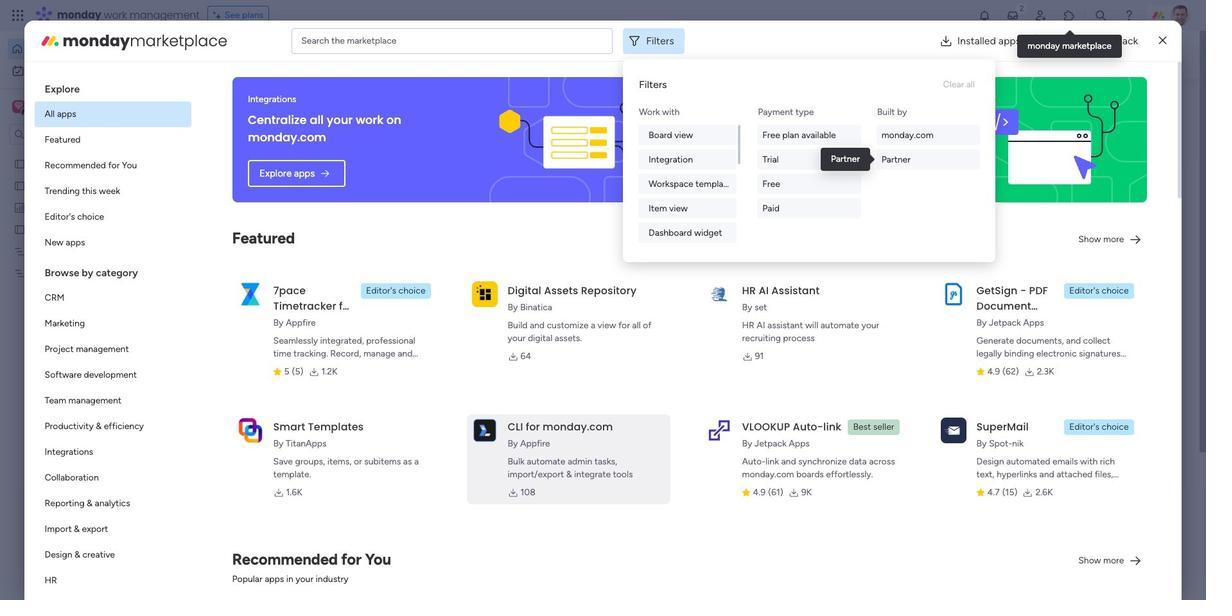 Task type: vqa. For each thing, say whether or not it's contained in the screenshot.
+ Add task text field
no



Task type: describe. For each thing, give the bounding box(es) containing it.
Search in workspace field
[[27, 127, 107, 142]]

invite members image
[[1035, 9, 1048, 22]]

update feed image
[[1007, 9, 1020, 22]]

templates image image
[[968, 259, 1137, 347]]

0 vertical spatial public board image
[[13, 157, 26, 170]]

close recently visited image
[[237, 105, 253, 120]]

1 banner logo image from the left
[[497, 77, 664, 202]]

terry turtle image
[[267, 575, 293, 600]]

getting started element
[[956, 468, 1149, 520]]

dapulse x slim image
[[1130, 93, 1145, 109]]

quick search results list box
[[237, 120, 925, 448]]

1 vertical spatial public board image
[[253, 235, 267, 249]]

notifications image
[[979, 9, 992, 22]]

circle o image
[[976, 170, 984, 179]]



Task type: locate. For each thing, give the bounding box(es) containing it.
2 image
[[1017, 1, 1028, 15]]

help image
[[1123, 9, 1136, 22]]

0 vertical spatial public board image
[[13, 179, 26, 192]]

app logo image
[[237, 281, 263, 307], [472, 281, 498, 307], [707, 281, 732, 307], [941, 281, 967, 307], [237, 418, 263, 443], [472, 418, 498, 443], [707, 418, 732, 443], [941, 418, 967, 443]]

select product image
[[12, 9, 24, 22]]

public dashboard image
[[13, 201, 26, 213], [707, 235, 721, 249]]

workspace image
[[12, 100, 25, 114]]

1 vertical spatial public dashboard image
[[707, 235, 721, 249]]

1 vertical spatial heading
[[34, 256, 191, 285]]

check circle image
[[976, 121, 984, 130]]

v2 bolt switch image
[[1067, 48, 1074, 62]]

public dashboard image inside the 'quick search results' list box
[[707, 235, 721, 249]]

0 horizontal spatial public board image
[[13, 157, 26, 170]]

terry turtle image
[[1171, 5, 1191, 26]]

public board image
[[13, 157, 26, 170], [253, 235, 267, 249]]

list box
[[34, 72, 191, 600], [0, 150, 164, 457]]

heading
[[34, 72, 191, 102], [34, 256, 191, 285]]

0 vertical spatial public dashboard image
[[13, 201, 26, 213]]

1 vertical spatial public board image
[[13, 223, 26, 235]]

2 heading from the top
[[34, 256, 191, 285]]

see plans image
[[213, 8, 225, 22]]

circle o image
[[976, 153, 984, 163]]

monday marketplace image
[[1064, 9, 1076, 22]]

v2 user feedback image
[[967, 48, 976, 62]]

2 banner logo image from the left
[[966, 77, 1133, 202]]

1 horizontal spatial public dashboard image
[[707, 235, 721, 249]]

monday marketplace image
[[40, 31, 60, 51]]

1 heading from the top
[[34, 72, 191, 102]]

workspace selection element
[[12, 99, 107, 116]]

public board image
[[13, 179, 26, 192], [13, 223, 26, 235]]

component image
[[253, 412, 265, 424]]

search everything image
[[1095, 9, 1108, 22]]

1 horizontal spatial public board image
[[253, 235, 267, 249]]

1 horizontal spatial banner logo image
[[966, 77, 1133, 202]]

check circle image
[[976, 137, 984, 147]]

add to favorites image
[[663, 235, 676, 248]]

component image
[[707, 255, 718, 266]]

1 public board image from the top
[[13, 179, 26, 192]]

0 vertical spatial heading
[[34, 72, 191, 102]]

dapulse x slim image
[[1160, 33, 1167, 49]]

workspace image
[[14, 100, 23, 114]]

0 horizontal spatial public dashboard image
[[13, 201, 26, 213]]

option
[[8, 39, 156, 59], [8, 60, 156, 81], [34, 102, 191, 127], [34, 127, 191, 153], [0, 152, 164, 155], [34, 153, 191, 179], [34, 179, 191, 204], [34, 204, 191, 230], [34, 230, 191, 256], [34, 285, 191, 311], [34, 311, 191, 337], [34, 337, 191, 362], [34, 362, 191, 388], [34, 388, 191, 414], [34, 414, 191, 440], [34, 440, 191, 465], [34, 465, 191, 491], [34, 491, 191, 517], [34, 517, 191, 542], [34, 542, 191, 568], [34, 568, 191, 594]]

2 public board image from the top
[[13, 223, 26, 235]]

0 horizontal spatial banner logo image
[[497, 77, 664, 202]]

banner logo image
[[497, 77, 664, 202], [966, 77, 1133, 202]]



